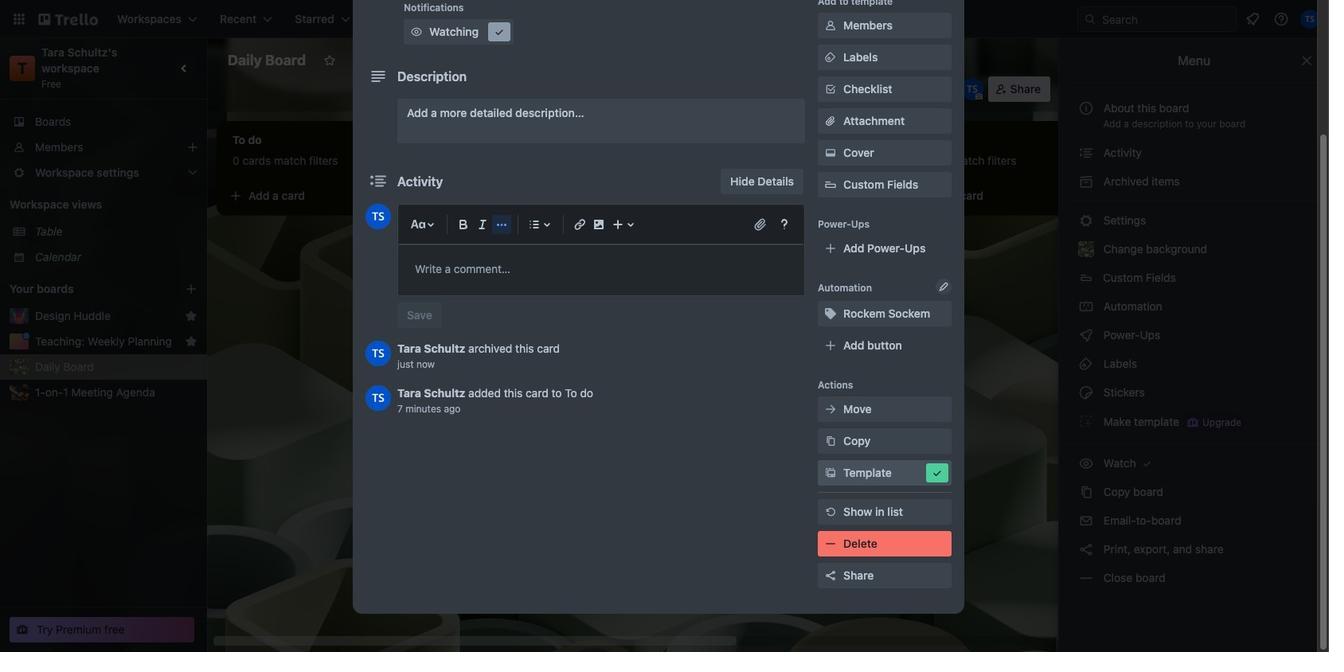 Task type: vqa. For each thing, say whether or not it's contained in the screenshot.
sm icon in the the Rockem Sockem button
yes



Task type: locate. For each thing, give the bounding box(es) containing it.
board up description at the top right of the page
[[1160, 101, 1190, 115]]

2 horizontal spatial match
[[953, 154, 985, 167]]

power- up 'rockem sockem'
[[868, 241, 905, 255]]

sm image inside checklist 'link'
[[823, 81, 839, 97]]

watching button up visible
[[404, 19, 514, 45]]

1 cards from the left
[[243, 154, 271, 167]]

0 vertical spatial schultz
[[424, 342, 466, 355]]

0 vertical spatial copy
[[844, 434, 871, 448]]

tara up just
[[398, 342, 421, 355]]

your boards with 4 items element
[[10, 280, 161, 299]]

match for 1st create from template… image from right
[[727, 154, 759, 167]]

members down boards
[[35, 140, 83, 154]]

1 vertical spatial fields
[[1146, 271, 1177, 284]]

ups
[[668, 82, 688, 96], [852, 218, 870, 230], [905, 241, 926, 255], [1141, 328, 1161, 342]]

starred icon image
[[185, 310, 198, 323], [185, 335, 198, 348]]

1 vertical spatial activity
[[398, 174, 443, 189]]

sm image for "activity" link
[[1079, 145, 1095, 161]]

automation inside automation button
[[724, 82, 784, 96]]

2 vertical spatial power-ups
[[1101, 328, 1164, 342]]

rockem
[[844, 307, 886, 320]]

1 horizontal spatial add a card button
[[676, 183, 854, 209]]

1 horizontal spatial match
[[727, 154, 759, 167]]

starred icon image right the planning
[[185, 335, 198, 348]]

workspace visible
[[375, 53, 470, 67]]

menu
[[1178, 53, 1211, 68]]

editor toolbar toolbar
[[406, 212, 798, 237]]

0 horizontal spatial activity
[[398, 174, 443, 189]]

sm image for print, export, and share 'link'
[[1079, 542, 1095, 558]]

sm image for stickers link in the bottom of the page
[[1079, 385, 1095, 401]]

sm image for "archived items" "link"
[[1079, 174, 1095, 190]]

sm image inside close board link
[[1079, 570, 1095, 586]]

1 vertical spatial starred icon image
[[185, 335, 198, 348]]

1 vertical spatial copy
[[1104, 485, 1131, 499]]

1 vertical spatial schultz
[[424, 386, 466, 400]]

activity up the text styles image
[[398, 174, 443, 189]]

fields
[[888, 178, 919, 191], [1146, 271, 1177, 284]]

custom fields button down 'cover' link
[[818, 177, 952, 193]]

description…
[[516, 106, 585, 120]]

0 horizontal spatial members
[[35, 140, 83, 154]]

sm image inside delete link
[[823, 536, 839, 552]]

0 vertical spatial watching
[[429, 25, 479, 38]]

boards
[[35, 115, 71, 128]]

description
[[398, 69, 467, 84]]

1 horizontal spatial share button
[[989, 76, 1051, 102]]

custom down cover
[[844, 178, 885, 191]]

a inside about this board add a description to your board
[[1124, 118, 1130, 130]]

1 vertical spatial labels
[[1101, 357, 1138, 370]]

sm image for move link
[[823, 402, 839, 417]]

sm image inside automation button
[[701, 76, 724, 99]]

0 horizontal spatial custom
[[844, 178, 885, 191]]

watching up description…
[[535, 82, 585, 96]]

tara up workspace
[[41, 45, 65, 59]]

0 horizontal spatial to
[[552, 386, 562, 400]]

1 horizontal spatial members link
[[818, 13, 952, 38]]

sm image for template button
[[823, 465, 839, 481]]

0 horizontal spatial power-ups
[[630, 82, 688, 96]]

table link
[[35, 224, 198, 240]]

0 vertical spatial share
[[1011, 82, 1041, 96]]

schultz
[[424, 342, 466, 355], [424, 386, 466, 400]]

share button
[[989, 76, 1051, 102], [818, 563, 952, 589]]

create
[[472, 12, 507, 25]]

1 add a card button from the left
[[223, 183, 402, 209]]

power-ups up add power-ups
[[818, 218, 870, 230]]

2 vertical spatial this
[[504, 386, 523, 400]]

teaching: weekly planning button
[[35, 334, 178, 350]]

labels link up stickers link in the bottom of the page
[[1069, 351, 1320, 377]]

1 horizontal spatial 0 cards match filters
[[685, 154, 791, 167]]

workspace views
[[10, 198, 102, 211]]

tara for archived
[[398, 342, 421, 355]]

1 vertical spatial members link
[[0, 135, 207, 160]]

create from template… image up the text styles image
[[408, 190, 421, 202]]

weekly
[[88, 335, 125, 348]]

0 vertical spatial tara
[[41, 45, 65, 59]]

checklist
[[844, 82, 893, 96]]

2 horizontal spatial 0 cards match filters
[[911, 154, 1017, 167]]

sm image inside 'cover' link
[[823, 145, 839, 161]]

Board name text field
[[220, 48, 314, 73]]

daily
[[228, 52, 262, 69], [35, 360, 60, 374]]

tara schultz's workspace link
[[41, 45, 120, 75]]

cards for 1st create from template… image from right
[[695, 154, 724, 167]]

board inside text box
[[265, 52, 306, 69]]

2 cards from the left
[[695, 154, 724, 167]]

labels link
[[818, 45, 952, 70], [1069, 351, 1320, 377]]

2 schultz from the top
[[424, 386, 466, 400]]

a inside 'link'
[[431, 106, 437, 120]]

add inside 'link'
[[407, 106, 428, 120]]

automation button
[[701, 76, 794, 102]]

0 cards match filters
[[233, 154, 338, 167], [685, 154, 791, 167], [911, 154, 1017, 167]]

2 match from the left
[[727, 154, 759, 167]]

workspace
[[375, 53, 433, 67], [10, 198, 69, 211]]

0 horizontal spatial share
[[844, 569, 874, 582]]

primary element
[[0, 0, 1330, 38]]

schultz up the ago
[[424, 386, 466, 400]]

workspace up description
[[375, 53, 433, 67]]

export,
[[1134, 543, 1171, 556]]

0 vertical spatial share button
[[989, 76, 1051, 102]]

copy for copy
[[844, 434, 871, 448]]

1 horizontal spatial fields
[[1146, 271, 1177, 284]]

1 horizontal spatial members
[[844, 18, 893, 32]]

workspace up table
[[10, 198, 69, 211]]

2 horizontal spatial filters
[[988, 154, 1017, 167]]

starred icon image for teaching: weekly planning
[[185, 335, 198, 348]]

sm image inside rockem sockem button
[[823, 306, 839, 322]]

2 horizontal spatial add a card
[[927, 189, 984, 202]]

ago
[[444, 403, 461, 415]]

sm image inside power-ups link
[[1079, 327, 1095, 343]]

daily inside text box
[[228, 52, 262, 69]]

to left to
[[552, 386, 562, 400]]

close
[[1104, 571, 1133, 585]]

2 horizontal spatial add a card button
[[902, 183, 1080, 209]]

members link down boards
[[0, 135, 207, 160]]

copy for copy board
[[1104, 485, 1131, 499]]

0 horizontal spatial daily
[[35, 360, 60, 374]]

sm image inside the copy link
[[823, 433, 839, 449]]

custom down change at the right of page
[[1104, 271, 1143, 284]]

watching button
[[404, 19, 514, 45], [506, 76, 594, 102]]

sm image inside copy board link
[[1079, 484, 1095, 500]]

table
[[35, 225, 63, 238]]

power- up stickers
[[1104, 328, 1141, 342]]

1 horizontal spatial workspace
[[375, 53, 433, 67]]

move link
[[818, 397, 952, 422]]

just now link
[[398, 359, 435, 370]]

details
[[758, 174, 794, 188]]

tara schultz (taraschultz7) image
[[1301, 10, 1320, 29], [961, 78, 984, 100], [366, 341, 391, 366], [366, 386, 391, 411]]

schultz up now
[[424, 342, 466, 355]]

1 horizontal spatial copy
[[1104, 485, 1131, 499]]

1 filters from the left
[[309, 154, 338, 167]]

0 vertical spatial to
[[1186, 118, 1195, 130]]

2 vertical spatial automation
[[1101, 300, 1163, 313]]

archived items link
[[1069, 169, 1320, 194]]

1 horizontal spatial labels link
[[1069, 351, 1320, 377]]

0 notifications image
[[1244, 10, 1263, 29]]

1 horizontal spatial custom fields button
[[1069, 265, 1320, 291]]

0 vertical spatial members
[[844, 18, 893, 32]]

fields down change background
[[1146, 271, 1177, 284]]

add a card button for 1st create from template… image from right
[[676, 183, 854, 209]]

1 0 cards match filters from the left
[[233, 154, 338, 167]]

power-ups
[[630, 82, 688, 96], [818, 218, 870, 230], [1101, 328, 1164, 342]]

to inside about this board add a description to your board
[[1186, 118, 1195, 130]]

0 vertical spatial custom
[[844, 178, 885, 191]]

tara inside tara schultz archived this card just now
[[398, 342, 421, 355]]

2 starred icon image from the top
[[185, 335, 198, 348]]

fields down 'cover' link
[[888, 178, 919, 191]]

0 horizontal spatial add a card button
[[223, 183, 402, 209]]

cover link
[[818, 140, 952, 166]]

0 vertical spatial workspace
[[375, 53, 433, 67]]

0 horizontal spatial watching
[[429, 25, 479, 38]]

more formatting image
[[492, 215, 512, 234]]

open help dialog image
[[775, 215, 794, 234]]

1 horizontal spatial create from template… image
[[860, 190, 873, 202]]

schultz for archived this card
[[424, 342, 466, 355]]

to left your
[[1186, 118, 1195, 130]]

tara inside the tara schultz's workspace free
[[41, 45, 65, 59]]

in
[[876, 505, 885, 519]]

0 vertical spatial starred icon image
[[185, 310, 198, 323]]

copy
[[844, 434, 871, 448], [1104, 485, 1131, 499]]

email-to-board
[[1101, 514, 1182, 527]]

0 horizontal spatial board
[[63, 360, 94, 374]]

sm image inside settings link
[[1079, 213, 1095, 229]]

add inside button
[[844, 339, 865, 352]]

1 horizontal spatial custom
[[1104, 271, 1143, 284]]

sm image for "email-to-board" link
[[1079, 513, 1095, 529]]

sm image for watch link
[[1079, 456, 1095, 472]]

1 horizontal spatial to
[[1186, 118, 1195, 130]]

copy up email- at bottom right
[[1104, 485, 1131, 499]]

delete
[[844, 537, 878, 551]]

share
[[1196, 543, 1224, 556]]

sm image
[[823, 18, 839, 33], [823, 49, 839, 65], [701, 76, 724, 99], [823, 81, 839, 97], [823, 145, 839, 161], [1079, 145, 1095, 161], [1079, 213, 1095, 229], [1079, 299, 1095, 315], [1079, 327, 1095, 343], [1079, 356, 1095, 372], [823, 402, 839, 417], [823, 433, 839, 449], [1140, 456, 1156, 472], [823, 465, 839, 481], [930, 465, 946, 481], [1079, 542, 1095, 558], [1079, 570, 1095, 586]]

0 vertical spatial board
[[265, 52, 306, 69]]

on-
[[45, 386, 63, 399]]

stickers
[[1101, 386, 1145, 399]]

sm image inside "activity" link
[[1079, 145, 1095, 161]]

t link
[[10, 56, 35, 81]]

tara schultz (taraschultz7) image
[[366, 204, 391, 229]]

create from template… image
[[408, 190, 421, 202], [860, 190, 873, 202]]

1 match from the left
[[274, 154, 306, 167]]

0 horizontal spatial cards
[[243, 154, 271, 167]]

2 vertical spatial tara
[[398, 386, 421, 400]]

3 add a card from the left
[[927, 189, 984, 202]]

0 vertical spatial this
[[1138, 101, 1157, 115]]

make
[[1104, 415, 1132, 428]]

tara for workspace
[[41, 45, 65, 59]]

1 horizontal spatial daily board
[[228, 52, 306, 69]]

2 horizontal spatial automation
[[1101, 300, 1163, 313]]

2 add a card button from the left
[[676, 183, 854, 209]]

add a card for add a card button for first create from template… image from the left
[[249, 189, 305, 202]]

this inside tara schultz archived this card just now
[[516, 342, 534, 355]]

detailed
[[470, 106, 513, 120]]

1
[[63, 386, 68, 399]]

1 horizontal spatial cards
[[695, 154, 724, 167]]

show in list link
[[818, 500, 952, 525]]

1 vertical spatial to
[[552, 386, 562, 400]]

1 horizontal spatial labels
[[1101, 357, 1138, 370]]

custom for custom fields button for change background link
[[1104, 271, 1143, 284]]

1 vertical spatial custom
[[1104, 271, 1143, 284]]

daily board left star or unstar board icon
[[228, 52, 306, 69]]

ups up add power-ups
[[852, 218, 870, 230]]

add board image
[[185, 283, 198, 296]]

workspace inside button
[[375, 53, 433, 67]]

schultz inside tara schultz added this card to to do 7 minutes ago
[[424, 386, 466, 400]]

board up the 1
[[63, 360, 94, 374]]

watching button up description…
[[506, 76, 594, 102]]

sm image inside print, export, and share 'link'
[[1079, 542, 1095, 558]]

background
[[1147, 242, 1208, 256]]

sm image inside automation link
[[1079, 299, 1095, 315]]

1 horizontal spatial daily
[[228, 52, 262, 69]]

this inside tara schultz added this card to to do 7 minutes ago
[[504, 386, 523, 400]]

sm image for checklist 'link'
[[823, 81, 839, 97]]

watch link
[[1069, 451, 1320, 476]]

1 vertical spatial members
[[35, 140, 83, 154]]

board left star or unstar board icon
[[265, 52, 306, 69]]

show
[[844, 505, 873, 519]]

attachment
[[844, 114, 905, 127]]

1 horizontal spatial activity
[[1101, 146, 1142, 159]]

sm image inside watch link
[[1079, 456, 1095, 472]]

2 add a card from the left
[[701, 189, 758, 202]]

about
[[1104, 101, 1135, 115]]

make template
[[1101, 415, 1180, 428]]

0 horizontal spatial add a card
[[249, 189, 305, 202]]

star or unstar board image
[[324, 54, 336, 67]]

0 horizontal spatial copy
[[844, 434, 871, 448]]

add a card button for first create from template… image from the left
[[223, 183, 402, 209]]

1 vertical spatial custom fields button
[[1069, 265, 1320, 291]]

watching up visible
[[429, 25, 479, 38]]

views
[[72, 198, 102, 211]]

match for first create from template… image from the left
[[274, 154, 306, 167]]

create from template… image down cover
[[860, 190, 873, 202]]

daily board inside text box
[[228, 52, 306, 69]]

watch
[[1101, 457, 1140, 470]]

search image
[[1084, 13, 1097, 25]]

power-ups inside button
[[630, 82, 688, 96]]

this right archived
[[516, 342, 534, 355]]

ups left automation button
[[668, 82, 688, 96]]

sm image inside "email-to-board" link
[[1079, 513, 1095, 529]]

daily board up the 1
[[35, 360, 94, 374]]

archived
[[469, 342, 513, 355]]

0 horizontal spatial filters
[[309, 154, 338, 167]]

1 schultz from the top
[[424, 342, 466, 355]]

sm image for power-ups link
[[1079, 327, 1095, 343]]

0 horizontal spatial fields
[[888, 178, 919, 191]]

design huddle button
[[35, 308, 178, 324]]

schultz inside tara schultz archived this card just now
[[424, 342, 466, 355]]

Main content area, start typing to enter text. text field
[[415, 260, 788, 279]]

0 horizontal spatial 0 cards match filters
[[233, 154, 338, 167]]

1 vertical spatial share button
[[818, 563, 952, 589]]

labels up stickers
[[1101, 357, 1138, 370]]

sm image inside show in list link
[[823, 504, 839, 520]]

sm image inside watch link
[[1140, 456, 1156, 472]]

add
[[407, 106, 428, 120], [1104, 118, 1122, 130], [249, 189, 270, 202], [701, 189, 722, 202], [927, 189, 949, 202], [844, 241, 865, 255], [844, 339, 865, 352]]

custom fields down 'cover' link
[[844, 178, 919, 191]]

1 vertical spatial workspace
[[10, 198, 69, 211]]

this right added
[[504, 386, 523, 400]]

tara for added
[[398, 386, 421, 400]]

1 add a card from the left
[[249, 189, 305, 202]]

try
[[37, 623, 53, 637]]

members link up checklist 'link'
[[818, 13, 952, 38]]

1 vertical spatial power-ups
[[818, 218, 870, 230]]

tara up "7"
[[398, 386, 421, 400]]

2 filters from the left
[[762, 154, 791, 167]]

1 vertical spatial daily board
[[35, 360, 94, 374]]

automation
[[724, 82, 784, 96], [818, 282, 872, 294], [1101, 300, 1163, 313]]

starred icon image down add board image
[[185, 310, 198, 323]]

power-ups up add a more detailed description… 'link'
[[630, 82, 688, 96]]

sm image
[[409, 24, 425, 40], [492, 24, 508, 40], [1079, 174, 1095, 190], [823, 306, 839, 322], [1079, 385, 1095, 401], [1079, 414, 1095, 429], [1079, 456, 1095, 472], [1079, 484, 1095, 500], [823, 504, 839, 520], [1079, 513, 1095, 529], [823, 536, 839, 552]]

move
[[844, 402, 872, 416]]

0 vertical spatial custom fields
[[844, 178, 919, 191]]

bold ⌘b image
[[454, 215, 473, 234]]

0 horizontal spatial custom fields button
[[818, 177, 952, 193]]

schultz for added this card to to do
[[424, 386, 466, 400]]

lists image
[[525, 215, 544, 234]]

your
[[10, 282, 34, 296]]

sm image inside stickers link
[[1079, 385, 1095, 401]]

upgrade button
[[1184, 414, 1245, 433]]

custom fields down change background
[[1104, 271, 1177, 284]]

0 horizontal spatial match
[[274, 154, 306, 167]]

power-
[[630, 82, 668, 96], [818, 218, 852, 230], [868, 241, 905, 255], [1104, 328, 1141, 342]]

sm image for show in list link
[[823, 504, 839, 520]]

sm image for close board link
[[1079, 570, 1095, 586]]

daily board
[[228, 52, 306, 69], [35, 360, 94, 374]]

to
[[1186, 118, 1195, 130], [552, 386, 562, 400]]

power-ups link
[[1069, 323, 1320, 348]]

premium
[[56, 623, 101, 637]]

labels link up checklist 'link'
[[818, 45, 952, 70]]

tara inside tara schultz added this card to to do 7 minutes ago
[[398, 386, 421, 400]]

1 vertical spatial this
[[516, 342, 534, 355]]

ups inside button
[[668, 82, 688, 96]]

add a more detailed description… link
[[398, 99, 806, 143]]

activity link
[[1069, 140, 1320, 166]]

power- up add a more detailed description… 'link'
[[630, 82, 668, 96]]

power-ups up stickers
[[1101, 328, 1164, 342]]

filters for 1st create from template… image from right
[[762, 154, 791, 167]]

sm image inside "archived items" "link"
[[1079, 174, 1095, 190]]

1 horizontal spatial automation
[[818, 282, 872, 294]]

add a card for third add a card button from left
[[927, 189, 984, 202]]

labels up checklist
[[844, 50, 878, 64]]

1 horizontal spatial add a card
[[701, 189, 758, 202]]

sm image inside move link
[[823, 402, 839, 417]]

1 horizontal spatial custom fields
[[1104, 271, 1177, 284]]

1 horizontal spatial board
[[265, 52, 306, 69]]

added
[[469, 386, 501, 400]]

custom fields button up automation link
[[1069, 265, 1320, 291]]

members up checklist
[[844, 18, 893, 32]]

this up description at the top right of the page
[[1138, 101, 1157, 115]]

1 starred icon image from the top
[[185, 310, 198, 323]]

link image
[[570, 215, 590, 234]]

image image
[[590, 215, 609, 234]]

activity up archived
[[1101, 146, 1142, 159]]

0 horizontal spatial automation
[[724, 82, 784, 96]]

0 horizontal spatial custom fields
[[844, 178, 919, 191]]

planning
[[128, 335, 172, 348]]

0 vertical spatial daily board
[[228, 52, 306, 69]]

copy down move
[[844, 434, 871, 448]]

0 horizontal spatial daily board
[[35, 360, 94, 374]]

0 horizontal spatial create from template… image
[[408, 190, 421, 202]]



Task type: describe. For each thing, give the bounding box(es) containing it.
sm image for settings link
[[1079, 213, 1095, 229]]

free
[[104, 623, 125, 637]]

3 0 cards match filters from the left
[[911, 154, 1017, 167]]

calendar link
[[35, 249, 198, 265]]

checklist link
[[818, 76, 952, 102]]

sm image for delete link at the bottom of page
[[823, 536, 839, 552]]

add button button
[[818, 333, 952, 359]]

just
[[398, 359, 414, 370]]

2 0 cards match filters from the left
[[685, 154, 791, 167]]

custom fields button for change background link
[[1069, 265, 1320, 291]]

italic ⌘i image
[[473, 215, 492, 234]]

calendar
[[35, 250, 81, 264]]

Search field
[[1097, 7, 1237, 31]]

notifications
[[404, 2, 464, 14]]

sm image for automation button
[[701, 76, 724, 99]]

add inside about this board add a description to your board
[[1104, 118, 1122, 130]]

print, export, and share link
[[1069, 537, 1320, 563]]

1 horizontal spatial power-ups
[[818, 218, 870, 230]]

sm image for the copy link
[[823, 433, 839, 449]]

minutes
[[406, 403, 441, 415]]

print, export, and share
[[1101, 543, 1224, 556]]

save
[[407, 308, 432, 322]]

0 horizontal spatial share button
[[818, 563, 952, 589]]

workspace visible button
[[346, 48, 479, 73]]

power-ups button
[[598, 76, 698, 102]]

0 vertical spatial activity
[[1101, 146, 1142, 159]]

template
[[1135, 415, 1180, 428]]

3 filters from the left
[[988, 154, 1017, 167]]

design
[[35, 309, 71, 323]]

more
[[440, 106, 467, 120]]

your
[[1197, 118, 1217, 130]]

0 vertical spatial members link
[[818, 13, 952, 38]]

hide details
[[731, 174, 794, 188]]

card inside tara schultz added this card to to do 7 minutes ago
[[526, 386, 549, 400]]

1 create from template… image from the left
[[408, 190, 421, 202]]

huddle
[[74, 309, 111, 323]]

0 horizontal spatial members link
[[0, 135, 207, 160]]

settings link
[[1069, 208, 1320, 233]]

0 vertical spatial labels
[[844, 50, 878, 64]]

board up to-
[[1134, 485, 1164, 499]]

workspace
[[41, 61, 100, 75]]

0 horizontal spatial labels link
[[818, 45, 952, 70]]

open information menu image
[[1274, 11, 1290, 27]]

1 vertical spatial daily
[[35, 360, 60, 374]]

board up print, export, and share
[[1152, 514, 1182, 527]]

description
[[1132, 118, 1183, 130]]

email-to-board link
[[1069, 508, 1320, 534]]

settings
[[1101, 214, 1147, 227]]

fields for change background link
[[1146, 271, 1177, 284]]

custom fields for 'cover' link
[[844, 178, 919, 191]]

ups down automation link
[[1141, 328, 1161, 342]]

add a more detailed description…
[[407, 106, 585, 120]]

close board
[[1101, 571, 1166, 585]]

teaching:
[[35, 335, 85, 348]]

workspace for workspace views
[[10, 198, 69, 211]]

stickers link
[[1069, 380, 1320, 406]]

sm image for copy board link
[[1079, 484, 1095, 500]]

custom for 'cover' link custom fields button
[[844, 178, 885, 191]]

rockem sockem button
[[818, 301, 952, 327]]

attach and insert link image
[[753, 217, 769, 233]]

1 vertical spatial watching
[[535, 82, 585, 96]]

this for added this card to to do
[[504, 386, 523, 400]]

archived
[[1104, 174, 1149, 188]]

7
[[398, 403, 403, 415]]

card inside tara schultz archived this card just now
[[537, 342, 560, 355]]

3 match from the left
[[953, 154, 985, 167]]

ups up sockem
[[905, 241, 926, 255]]

create button
[[462, 6, 516, 32]]

sm image for automation link
[[1079, 299, 1095, 315]]

delete link
[[818, 531, 952, 557]]

change
[[1104, 242, 1144, 256]]

print,
[[1104, 543, 1131, 556]]

email-
[[1104, 514, 1137, 527]]

attachment button
[[818, 108, 952, 134]]

template button
[[818, 461, 952, 486]]

automation link
[[1069, 294, 1320, 319]]

power- right the open help dialog icon
[[818, 218, 852, 230]]

power- inside button
[[630, 82, 668, 96]]

copy link
[[818, 429, 952, 454]]

3 cards from the left
[[921, 154, 950, 167]]

template
[[844, 466, 892, 480]]

now
[[417, 359, 435, 370]]

2 horizontal spatial power-ups
[[1101, 328, 1164, 342]]

show in list
[[844, 505, 904, 519]]

filters for first create from template… image from the left
[[309, 154, 338, 167]]

7 minutes ago link
[[398, 403, 461, 415]]

tara schultz archived this card just now
[[398, 342, 560, 370]]

1 vertical spatial watching button
[[506, 76, 594, 102]]

close board link
[[1069, 566, 1320, 591]]

text styles image
[[409, 215, 428, 234]]

board right your
[[1220, 118, 1246, 130]]

sm image for 'cover' link
[[823, 145, 839, 161]]

design huddle
[[35, 309, 111, 323]]

sm image for rockem sockem button
[[823, 306, 839, 322]]

1 vertical spatial automation
[[818, 282, 872, 294]]

agenda
[[116, 386, 155, 399]]

copy board link
[[1069, 480, 1320, 505]]

1 vertical spatial board
[[63, 360, 94, 374]]

do
[[580, 386, 594, 400]]

3 add a card button from the left
[[902, 183, 1080, 209]]

sockem
[[889, 307, 931, 320]]

tara schultz added this card to to do 7 minutes ago
[[398, 386, 594, 415]]

button
[[868, 339, 903, 352]]

board down export,
[[1136, 571, 1166, 585]]

this inside about this board add a description to your board
[[1138, 101, 1157, 115]]

upgrade
[[1203, 417, 1242, 429]]

cards for first create from template… image from the left
[[243, 154, 271, 167]]

t
[[17, 59, 27, 77]]

try premium free
[[37, 623, 125, 637]]

custom fields button for 'cover' link
[[818, 177, 952, 193]]

1-on-1 meeting agenda
[[35, 386, 155, 399]]

items
[[1152, 174, 1180, 188]]

about this board add a description to your board
[[1104, 101, 1246, 130]]

custom fields for change background link
[[1104, 271, 1177, 284]]

and
[[1174, 543, 1193, 556]]

save button
[[398, 303, 442, 328]]

archived items
[[1101, 174, 1180, 188]]

1 horizontal spatial share
[[1011, 82, 1041, 96]]

workspace for workspace visible
[[375, 53, 433, 67]]

teaching: weekly planning
[[35, 335, 172, 348]]

fields for 'cover' link
[[888, 178, 919, 191]]

starred icon image for design huddle
[[185, 310, 198, 323]]

change background
[[1101, 242, 1208, 256]]

actions
[[818, 379, 854, 391]]

to inside tara schultz added this card to to do 7 minutes ago
[[552, 386, 562, 400]]

2 create from template… image from the left
[[860, 190, 873, 202]]

0 vertical spatial watching button
[[404, 19, 514, 45]]

schultz's
[[67, 45, 117, 59]]

automation inside automation link
[[1101, 300, 1163, 313]]

to-
[[1137, 514, 1152, 527]]

this for archived this card
[[516, 342, 534, 355]]

1 vertical spatial labels link
[[1069, 351, 1320, 377]]



